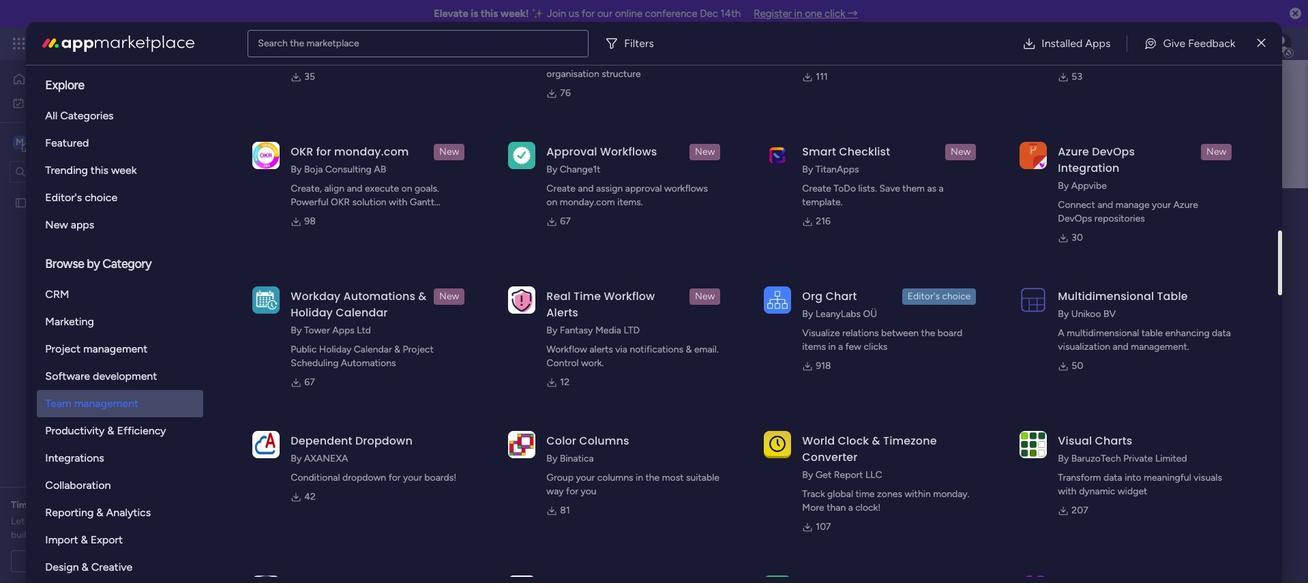 Task type: vqa. For each thing, say whether or not it's contained in the screenshot.
Add to favorites icon
yes



Task type: describe. For each thing, give the bounding box(es) containing it.
track global time zones within monday. more than a clock!
[[802, 488, 970, 514]]

apps inside "button"
[[1085, 36, 1111, 49]]

30
[[1072, 232, 1083, 244]]

data inside a multidimensional table enhancing data visualization and management.
[[1212, 327, 1231, 339]]

in inside visualize relations between the board items in a few clicks
[[828, 341, 836, 353]]

test inside test list box
[[32, 197, 50, 208]]

Main workspace field
[[337, 193, 1253, 224]]

in left one on the right of page
[[794, 8, 802, 20]]

dependent dropdown by axanexa
[[291, 433, 413, 464]]

filters
[[624, 36, 654, 49]]

relations
[[842, 327, 879, 339]]

notifications image
[[1069, 37, 1082, 50]]

way
[[547, 486, 564, 497]]

workspace inside workspace selection element
[[58, 135, 112, 148]]

limited
[[1155, 453, 1187, 464]]

within
[[905, 488, 931, 500]]

one
[[805, 8, 822, 20]]

color columns by binatica
[[547, 433, 629, 464]]

browse by category
[[45, 256, 152, 271]]

give feedback link
[[1133, 30, 1247, 57]]

inbox image
[[1099, 37, 1112, 50]]

& left efficiency
[[107, 424, 114, 437]]

widget
[[1118, 486, 1148, 497]]

0 horizontal spatial you
[[359, 308, 375, 319]]

ltd
[[357, 325, 371, 336]]

see plans button
[[220, 33, 286, 54]]

1 vertical spatial review
[[78, 516, 106, 527]]

dropdown
[[342, 472, 386, 484]]

crm
[[45, 288, 69, 301]]

far.
[[44, 529, 58, 541]]

and inside create, align and execute on goals. powerful okr solution with gantt roadmap
[[347, 183, 363, 194]]

with inside transform data into meaningful visuals with dynamic widget
[[1058, 486, 1077, 497]]

schedule a meeting button
[[11, 550, 163, 572]]

workflow inside workflow alerts via notifications & email. control work.
[[547, 344, 587, 355]]

67 for workday automations & holiday calendar
[[304, 377, 315, 388]]

new for okr for monday.com
[[439, 146, 459, 158]]

devops inside azure devops integration
[[1092, 144, 1135, 160]]

analytics
[[106, 506, 151, 519]]

by up the connect
[[1058, 180, 1069, 192]]

by up public
[[291, 325, 302, 336]]

media
[[595, 325, 621, 336]]

0 vertical spatial management
[[138, 35, 212, 51]]

app logo image for by titanapps
[[764, 142, 791, 169]]

connect
[[1058, 199, 1095, 211]]

create,
[[291, 183, 322, 194]]

brad klo image
[[1270, 33, 1292, 55]]

software development
[[45, 370, 157, 383]]

workday automations & holiday calendar
[[291, 289, 427, 321]]

& right free
[[81, 533, 88, 546]]

your inside group your columns in the most suitable way for you
[[576, 472, 595, 484]]

14th
[[721, 8, 741, 20]]

all
[[45, 109, 57, 122]]

by tower apps ltd
[[291, 325, 371, 336]]

marketplace
[[307, 37, 359, 49]]

create for approval workflows
[[547, 183, 576, 194]]

test inside test link
[[280, 339, 298, 351]]

50
[[1072, 360, 1083, 372]]

holiday inside the workday automations & holiday calendar
[[291, 305, 333, 321]]

table
[[1157, 289, 1188, 304]]

workflows
[[664, 183, 708, 194]]

as
[[927, 183, 937, 194]]

import
[[45, 533, 78, 546]]

and inside a multidimensional table enhancing data visualization and management.
[[1113, 341, 1129, 353]]

data inside transform data into meaningful visuals with dynamic widget
[[1104, 472, 1123, 484]]

by down approval
[[547, 164, 557, 175]]

main inside workspace selection element
[[31, 135, 55, 148]]

private
[[1124, 453, 1153, 464]]

main workspace inside workspace selection element
[[31, 135, 112, 148]]

baruzotech
[[1071, 453, 1121, 464]]

azure devops integration
[[1058, 144, 1135, 176]]

integrations
[[45, 452, 104, 464]]

on inside create and assign approval workflows on monday.com items.
[[547, 196, 557, 208]]

charge
[[93, 529, 122, 541]]

multidimensional
[[1067, 327, 1139, 339]]

email.
[[694, 344, 719, 355]]

0 vertical spatial our
[[597, 8, 613, 20]]

on inside create, align and execute on goals. powerful okr solution with gantt roadmap
[[401, 183, 412, 194]]

& inside workflow alerts via notifications & email. control work.
[[686, 344, 692, 355]]

the inside group your columns in the most suitable way for you
[[646, 472, 660, 484]]

visited
[[377, 308, 405, 319]]

control
[[547, 357, 579, 369]]

global
[[827, 488, 853, 500]]

few
[[845, 341, 862, 353]]

clicks
[[864, 341, 888, 353]]

recently
[[408, 308, 443, 319]]

by inside color columns by binatica
[[547, 453, 557, 464]]

week!
[[501, 8, 529, 20]]

1 vertical spatial editor's
[[908, 291, 940, 302]]

search everything image
[[1192, 37, 1206, 50]]

holiday inside public holiday calendar & project scheduling automations
[[319, 344, 351, 355]]

llc
[[866, 469, 882, 481]]

solution
[[352, 196, 386, 208]]

a inside track global time zones within monday. more than a clock!
[[848, 502, 853, 514]]

0 horizontal spatial this
[[91, 164, 108, 177]]

azure inside connect and manage your azure devops repositories
[[1173, 199, 1198, 211]]

0 horizontal spatial project
[[45, 342, 80, 355]]

create todo lists. save them as a template.
[[802, 183, 944, 208]]

explore
[[45, 78, 84, 93]]

online
[[615, 8, 643, 20]]

by down org
[[802, 308, 813, 320]]

installed apps button
[[1012, 30, 1122, 57]]

1 horizontal spatial this
[[455, 308, 470, 319]]

for inside group your columns in the most suitable way for you
[[566, 486, 578, 497]]

calendar inside the workday automations & holiday calendar
[[336, 305, 388, 321]]

project inside public holiday calendar & project scheduling automations
[[403, 344, 434, 355]]

in inside group your columns in the most suitable way for you
[[636, 472, 643, 484]]

1 vertical spatial choice
[[942, 291, 971, 302]]

a inside 'button'
[[87, 555, 92, 567]]

work for my
[[45, 97, 66, 108]]

apps
[[71, 218, 94, 231]]

your for boards!
[[403, 472, 422, 484]]

visualise
[[547, 55, 584, 66]]

0 horizontal spatial editor's
[[45, 191, 82, 204]]

by left boja
[[291, 164, 302, 175]]

conference
[[645, 8, 698, 20]]

by inside visual charts by baruzotech private limited
[[1058, 453, 1069, 464]]

& inside public holiday calendar & project scheduling automations
[[394, 344, 400, 355]]

app logo image for by appvibe
[[1020, 142, 1047, 169]]

✨
[[531, 8, 544, 20]]

members
[[345, 275, 390, 288]]

1 vertical spatial workspace
[[398, 193, 515, 224]]

by inside dependent dropdown by axanexa
[[291, 453, 302, 464]]

notifications
[[630, 344, 683, 355]]

m
[[16, 136, 24, 148]]

you inside group your columns in the most suitable way for you
[[581, 486, 597, 497]]

help image
[[1222, 37, 1236, 50]]

new for approval workflows
[[695, 146, 715, 158]]

chart
[[826, 289, 857, 304]]

your for azure
[[1152, 199, 1171, 211]]

0 vertical spatial review
[[94, 499, 123, 511]]

give feedback button
[[1133, 30, 1247, 57]]

dashboards
[[307, 308, 357, 319]]

for right us
[[582, 8, 595, 20]]

timezone
[[883, 433, 937, 449]]

save
[[880, 183, 900, 194]]

register in one click → link
[[754, 8, 858, 20]]

67 for approval workflows
[[560, 216, 571, 227]]

org
[[802, 289, 823, 304]]

conditional
[[291, 472, 340, 484]]

transform data into meaningful visuals with dynamic widget
[[1058, 472, 1222, 497]]

search the marketplace
[[258, 37, 359, 49]]

trending
[[45, 164, 88, 177]]

a inside visualize relations between the board items in a few clicks
[[838, 341, 843, 353]]

apps image
[[1159, 37, 1172, 50]]

in right recently
[[445, 308, 453, 319]]

and for create and assign approval workflows on monday.com items.
[[578, 183, 594, 194]]

management for project management
[[83, 342, 147, 355]]

marketing
[[45, 315, 94, 328]]

& inside the workday automations & holiday calendar
[[418, 289, 427, 304]]

a inside create todo lists. save them as a template.
[[939, 183, 944, 194]]

give feedback
[[1163, 36, 1236, 49]]

1 vertical spatial main
[[340, 193, 393, 224]]

report
[[834, 469, 863, 481]]

import & export
[[45, 533, 123, 546]]

meeting
[[94, 555, 129, 567]]

new for workday automations & holiday calendar
[[439, 291, 459, 302]]

app logo image for by binatica
[[508, 431, 536, 458]]

app logo image for by baruzotech private limited
[[1020, 431, 1047, 458]]

our inside time for an expert review let our experts review what you've built so far. free of charge
[[27, 516, 41, 527]]

216
[[816, 216, 831, 227]]

& inside visualise & communicate your team organisation structure
[[586, 55, 593, 66]]

elevate
[[434, 8, 468, 20]]

assign
[[596, 183, 623, 194]]

0 horizontal spatial editor's choice
[[45, 191, 117, 204]]

axanexa
[[304, 453, 348, 464]]

76
[[560, 87, 571, 99]]

for right dropdown
[[389, 472, 401, 484]]



Task type: locate. For each thing, give the bounding box(es) containing it.
devops
[[1092, 144, 1135, 160], [1058, 213, 1092, 224]]

1 horizontal spatial azure
[[1173, 199, 1198, 211]]

work right monday
[[110, 35, 135, 51]]

holiday down by tower apps ltd on the left bottom of page
[[319, 344, 351, 355]]

design & creative
[[45, 561, 132, 574]]

0 vertical spatial work
[[110, 35, 135, 51]]

1 horizontal spatial create
[[802, 183, 831, 194]]

1 horizontal spatial the
[[646, 472, 660, 484]]

1 horizontal spatial apps
[[1085, 36, 1111, 49]]

okr down align
[[331, 196, 350, 208]]

67 down by change1t
[[560, 216, 571, 227]]

your for team
[[658, 55, 677, 66]]

test up 'scheduling'
[[280, 339, 298, 351]]

app logo image left boards
[[253, 286, 280, 314]]

2 horizontal spatial this
[[481, 8, 498, 20]]

register
[[754, 8, 792, 20]]

1 vertical spatial on
[[547, 196, 557, 208]]

time inside the real time workflow alerts
[[574, 289, 601, 304]]

& right design
[[82, 561, 89, 574]]

automations down ltd
[[341, 357, 396, 369]]

feedback
[[1188, 36, 1236, 49]]

public
[[291, 344, 317, 355]]

you right way at the left bottom of the page
[[581, 486, 597, 497]]

a down import & export
[[87, 555, 92, 567]]

0 horizontal spatial monday.com
[[334, 144, 409, 160]]

0 vertical spatial main workspace
[[31, 135, 112, 148]]

workflow up 'control'
[[547, 344, 587, 355]]

consulting
[[325, 164, 372, 175]]

your down binatica
[[576, 472, 595, 484]]

by down "visual"
[[1058, 453, 1069, 464]]

0 vertical spatial main
[[31, 135, 55, 148]]

create down by change1t
[[547, 183, 576, 194]]

0 horizontal spatial with
[[389, 196, 407, 208]]

and for connect and manage your azure devops repositories
[[1098, 199, 1113, 211]]

scheduling
[[291, 357, 339, 369]]

workspace selection element
[[13, 134, 114, 152]]

editor's choice up apps
[[45, 191, 117, 204]]

0 vertical spatial okr
[[291, 144, 313, 160]]

with down transform
[[1058, 486, 1077, 497]]

enhancing
[[1165, 327, 1210, 339]]

and down the change1t
[[578, 183, 594, 194]]

project up software
[[45, 342, 80, 355]]

53
[[1072, 71, 1082, 83]]

visual charts by baruzotech private limited
[[1058, 433, 1187, 464]]

an
[[50, 499, 60, 511]]

app logo image left approval
[[508, 142, 536, 169]]

1 horizontal spatial 67
[[560, 216, 571, 227]]

0 horizontal spatial time
[[11, 499, 33, 511]]

0 horizontal spatial the
[[290, 37, 304, 49]]

by inside "world clock & timezone converter by get report llc"
[[802, 469, 813, 481]]

your left boards!
[[403, 472, 422, 484]]

& right clock
[[872, 433, 880, 449]]

1 vertical spatial main workspace
[[340, 193, 515, 224]]

schedule a meeting
[[45, 555, 129, 567]]

1 horizontal spatial time
[[574, 289, 601, 304]]

review up of
[[78, 516, 106, 527]]

team
[[679, 55, 701, 66]]

1 vertical spatial you
[[581, 486, 597, 497]]

0 vertical spatial this
[[481, 8, 498, 20]]

for right way at the left bottom of the page
[[566, 486, 578, 497]]

see
[[239, 38, 255, 49]]

by up "conditional"
[[291, 453, 302, 464]]

app logo image for by fantasy media ltd
[[508, 286, 536, 314]]

this right recently
[[455, 308, 470, 319]]

create inside create and assign approval workflows on monday.com items.
[[547, 183, 576, 194]]

new for azure devops integration
[[1207, 146, 1227, 158]]

0 horizontal spatial choice
[[85, 191, 117, 204]]

app logo image left color
[[508, 431, 536, 458]]

test list box
[[0, 188, 174, 398]]

0 vertical spatial on
[[401, 183, 412, 194]]

your inside connect and manage your azure devops repositories
[[1152, 199, 1171, 211]]

by boja consulting ab
[[291, 164, 386, 175]]

1 vertical spatial the
[[921, 327, 935, 339]]

all categories
[[45, 109, 114, 122]]

this
[[481, 8, 498, 20], [91, 164, 108, 177], [455, 308, 470, 319]]

reporting
[[45, 506, 94, 519]]

0 horizontal spatial main workspace
[[31, 135, 112, 148]]

a right the as
[[939, 183, 944, 194]]

1 horizontal spatial data
[[1212, 327, 1231, 339]]

by inside multidimensional table by unikoo bv
[[1058, 308, 1069, 320]]

test link
[[237, 326, 912, 365]]

test
[[32, 197, 50, 208], [280, 339, 298, 351]]

let
[[11, 516, 25, 527]]

app logo image for by unikoo bv
[[1020, 286, 1047, 314]]

categories
[[60, 109, 114, 122]]

them
[[903, 183, 925, 194]]

our left "online"
[[597, 8, 613, 20]]

new for smart checklist
[[951, 146, 971, 158]]

visual
[[1058, 433, 1092, 449]]

the inside visualize relations between the board items in a few clicks
[[921, 327, 935, 339]]

titanapps
[[816, 164, 859, 175]]

change1t
[[560, 164, 601, 175]]

boards!
[[425, 472, 457, 484]]

0 vertical spatial 67
[[560, 216, 571, 227]]

1 vertical spatial management
[[83, 342, 147, 355]]

productivity & efficiency
[[45, 424, 166, 437]]

automations up boards and dashboards you visited recently in this workspace on the bottom left
[[343, 289, 415, 304]]

app logo image for by get report llc
[[764, 431, 791, 458]]

1 vertical spatial azure
[[1173, 199, 1198, 211]]

devops up integration
[[1092, 144, 1135, 160]]

0 horizontal spatial okr
[[291, 144, 313, 160]]

leanylabs
[[816, 308, 861, 320]]

your right 'manage'
[[1152, 199, 1171, 211]]

1 vertical spatial with
[[1058, 486, 1077, 497]]

you up ltd
[[359, 308, 375, 319]]

time up let
[[11, 499, 33, 511]]

your inside visualise & communicate your team organisation structure
[[658, 55, 677, 66]]

azure right 'manage'
[[1173, 199, 1198, 211]]

apps right the notifications image
[[1085, 36, 1111, 49]]

in down visualize
[[828, 341, 836, 353]]

and for boards and dashboards you visited recently in this workspace
[[289, 308, 305, 319]]

1 vertical spatial monday.com
[[560, 196, 615, 208]]

1 vertical spatial data
[[1104, 472, 1123, 484]]

choice up board
[[942, 291, 971, 302]]

workspace image
[[13, 135, 27, 150]]

0 vertical spatial data
[[1212, 327, 1231, 339]]

workflow up the ltd
[[604, 289, 655, 304]]

0 vertical spatial calendar
[[336, 305, 388, 321]]

workflow
[[604, 289, 655, 304], [547, 344, 587, 355]]

1 horizontal spatial our
[[597, 8, 613, 20]]

0 vertical spatial choice
[[85, 191, 117, 204]]

2 vertical spatial this
[[455, 308, 470, 319]]

editor's up between
[[908, 291, 940, 302]]

for up boja
[[316, 144, 331, 160]]

azure
[[1058, 144, 1089, 160], [1173, 199, 1198, 211]]

the
[[290, 37, 304, 49], [921, 327, 935, 339], [646, 472, 660, 484]]

0 vertical spatial holiday
[[291, 305, 333, 321]]

&
[[586, 55, 593, 66], [418, 289, 427, 304], [394, 344, 400, 355], [686, 344, 692, 355], [107, 424, 114, 437], [872, 433, 880, 449], [96, 506, 103, 519], [81, 533, 88, 546], [82, 561, 89, 574]]

0 horizontal spatial data
[[1104, 472, 1123, 484]]

main workspace down all categories
[[31, 135, 112, 148]]

choice down trending this week
[[85, 191, 117, 204]]

for
[[582, 8, 595, 20], [316, 144, 331, 160], [389, 472, 401, 484], [566, 486, 578, 497], [35, 499, 48, 511]]

management for team management
[[74, 397, 138, 410]]

1 vertical spatial calendar
[[354, 344, 392, 355]]

app logo image for by boja consulting ab
[[253, 142, 280, 169]]

your left team
[[658, 55, 677, 66]]

0 horizontal spatial our
[[27, 516, 41, 527]]

schedule
[[45, 555, 84, 567]]

main workspace
[[31, 135, 112, 148], [340, 193, 515, 224]]

and inside create and assign approval workflows on monday.com items.
[[578, 183, 594, 194]]

this right is
[[481, 8, 498, 20]]

2 horizontal spatial the
[[921, 327, 935, 339]]

0 horizontal spatial main
[[31, 135, 55, 148]]

app logo image left "visual"
[[1020, 431, 1047, 458]]

in
[[794, 8, 802, 20], [445, 308, 453, 319], [828, 341, 836, 353], [636, 472, 643, 484]]

0 vertical spatial test
[[32, 197, 50, 208]]

okr inside create, align and execute on goals. powerful okr solution with gantt roadmap
[[331, 196, 350, 208]]

app logo image left the dependent
[[253, 431, 280, 458]]

1 vertical spatial 67
[[304, 377, 315, 388]]

1 horizontal spatial on
[[547, 196, 557, 208]]

the left the most
[[646, 472, 660, 484]]

1 horizontal spatial work
[[110, 35, 135, 51]]

project down recently
[[403, 344, 434, 355]]

data left into
[[1104, 472, 1123, 484]]

app logo image for by leanylabs oü
[[764, 286, 791, 314]]

0 vertical spatial editor's choice
[[45, 191, 117, 204]]

main down "ab"
[[340, 193, 393, 224]]

project management
[[45, 342, 147, 355]]

azure up integration
[[1058, 144, 1089, 160]]

0 vertical spatial time
[[574, 289, 601, 304]]

monday.com inside create and assign approval workflows on monday.com items.
[[560, 196, 615, 208]]

boards
[[257, 308, 287, 319]]

& left what
[[96, 506, 103, 519]]

create for smart checklist
[[802, 183, 831, 194]]

editor's choice up board
[[908, 291, 971, 302]]

0 vertical spatial azure
[[1058, 144, 1089, 160]]

1 vertical spatial apps
[[332, 325, 354, 336]]

app logo image for by axanexa
[[253, 431, 280, 458]]

and
[[347, 183, 363, 194], [578, 183, 594, 194], [1098, 199, 1113, 211], [289, 308, 305, 319], [1113, 341, 1129, 353]]

for left an
[[35, 499, 48, 511]]

monday work management
[[61, 35, 212, 51]]

app logo image left integration
[[1020, 142, 1047, 169]]

new for real time workflow alerts
[[695, 291, 715, 302]]

1 horizontal spatial editor's
[[908, 291, 940, 302]]

app logo image left real
[[508, 286, 536, 314]]

our up so
[[27, 516, 41, 527]]

columns
[[579, 433, 629, 449]]

bv
[[1104, 308, 1116, 320]]

2 vertical spatial workspace
[[473, 308, 519, 319]]

and up repositories
[[1098, 199, 1113, 211]]

review
[[94, 499, 123, 511], [78, 516, 106, 527]]

1 horizontal spatial project
[[403, 344, 434, 355]]

dapulse x slim image
[[1257, 35, 1266, 51]]

with inside create, align and execute on goals. powerful okr solution with gantt roadmap
[[389, 196, 407, 208]]

review up what
[[94, 499, 123, 511]]

calendar up ltd
[[336, 305, 388, 321]]

& up recently
[[418, 289, 427, 304]]

1 horizontal spatial test
[[280, 339, 298, 351]]

calendar inside public holiday calendar & project scheduling automations
[[354, 344, 392, 355]]

meaningful
[[1144, 472, 1192, 484]]

on down by change1t
[[547, 196, 557, 208]]

work inside button
[[45, 97, 66, 108]]

this left week
[[91, 164, 108, 177]]

1 vertical spatial work
[[45, 97, 66, 108]]

devops inside connect and manage your azure devops repositories
[[1058, 213, 1092, 224]]

app logo image left boja
[[253, 142, 280, 169]]

1 vertical spatial automations
[[341, 357, 396, 369]]

test right public board icon
[[32, 197, 50, 208]]

1 horizontal spatial you
[[581, 486, 597, 497]]

you've
[[132, 516, 159, 527]]

and up solution
[[347, 183, 363, 194]]

workflow inside the real time workflow alerts
[[604, 289, 655, 304]]

with down the execute
[[389, 196, 407, 208]]

0 vertical spatial workspace
[[58, 135, 112, 148]]

1 vertical spatial editor's choice
[[908, 291, 971, 302]]

a right than
[[848, 502, 853, 514]]

add to favorites image
[[881, 338, 895, 352]]

& up organisation
[[586, 55, 593, 66]]

1 vertical spatial our
[[27, 516, 41, 527]]

2 create from the left
[[802, 183, 831, 194]]

appvibe
[[1071, 180, 1107, 192]]

1 vertical spatial holiday
[[319, 344, 351, 355]]

& down the visited on the bottom
[[394, 344, 400, 355]]

by up a
[[1058, 308, 1069, 320]]

& left email.
[[686, 344, 692, 355]]

public board image
[[14, 196, 27, 209]]

create
[[547, 183, 576, 194], [802, 183, 831, 194]]

recent boards
[[257, 275, 328, 288]]

public holiday calendar & project scheduling automations
[[291, 344, 434, 369]]

monday.com
[[334, 144, 409, 160], [560, 196, 615, 208]]

1 horizontal spatial main workspace
[[340, 193, 515, 224]]

a left few
[[838, 341, 843, 353]]

checklist
[[839, 144, 890, 160]]

2 vertical spatial the
[[646, 472, 660, 484]]

transform
[[1058, 472, 1101, 484]]

the left board
[[921, 327, 935, 339]]

time right real
[[574, 289, 601, 304]]

app logo image for by change1t
[[508, 142, 536, 169]]

apps marketplace image
[[43, 35, 195, 51]]

0 vertical spatial with
[[389, 196, 407, 208]]

0 horizontal spatial 67
[[304, 377, 315, 388]]

connect and manage your azure devops repositories
[[1058, 199, 1198, 224]]

experts
[[43, 516, 75, 527]]

& inside "world clock & timezone converter by get report llc"
[[872, 433, 880, 449]]

app logo image left org
[[764, 286, 791, 314]]

board
[[938, 327, 963, 339]]

1 horizontal spatial okr
[[331, 196, 350, 208]]

for inside time for an expert review let our experts review what you've built so far. free of charge
[[35, 499, 48, 511]]

calendar down ltd
[[354, 344, 392, 355]]

0 horizontal spatial create
[[547, 183, 576, 194]]

work for monday
[[110, 35, 135, 51]]

35
[[304, 71, 315, 83]]

monday.com down assign
[[560, 196, 615, 208]]

by down color
[[547, 453, 557, 464]]

→
[[848, 8, 858, 20]]

execute
[[365, 183, 399, 194]]

1 horizontal spatial main
[[340, 193, 393, 224]]

1 horizontal spatial workflow
[[604, 289, 655, 304]]

featured
[[45, 136, 89, 149]]

what
[[108, 516, 129, 527]]

1 vertical spatial this
[[91, 164, 108, 177]]

approval workflows
[[547, 144, 657, 160]]

0 vertical spatial monday.com
[[334, 144, 409, 160]]

conditional dropdown for your boards!
[[291, 472, 457, 484]]

clock!
[[855, 502, 881, 514]]

1 vertical spatial test
[[280, 339, 298, 351]]

smart checklist
[[802, 144, 890, 160]]

0 vertical spatial workflow
[[604, 289, 655, 304]]

ab
[[374, 164, 386, 175]]

by down smart
[[802, 164, 813, 175]]

okr up boja
[[291, 144, 313, 160]]

2 vertical spatial management
[[74, 397, 138, 410]]

1 vertical spatial okr
[[331, 196, 350, 208]]

0 horizontal spatial apps
[[332, 325, 354, 336]]

apps down dashboards
[[332, 325, 354, 336]]

0 vertical spatial devops
[[1092, 144, 1135, 160]]

option
[[0, 190, 174, 193]]

productivity
[[45, 424, 105, 437]]

devops down the connect
[[1058, 213, 1092, 224]]

1 horizontal spatial with
[[1058, 486, 1077, 497]]

invite members image
[[1129, 37, 1142, 50]]

azure inside azure devops integration
[[1058, 144, 1089, 160]]

main workspace down "ab"
[[340, 193, 515, 224]]

home button
[[8, 68, 147, 90]]

automations inside the workday automations & holiday calendar
[[343, 289, 415, 304]]

app logo image left unikoo
[[1020, 286, 1047, 314]]

software
[[45, 370, 90, 383]]

world
[[802, 433, 835, 449]]

1 vertical spatial workflow
[[547, 344, 587, 355]]

0 vertical spatial apps
[[1085, 36, 1111, 49]]

time inside time for an expert review let our experts review what you've built so far. free of charge
[[11, 499, 33, 511]]

my work button
[[8, 92, 147, 114]]

0 vertical spatial automations
[[343, 289, 415, 304]]

by down alerts
[[547, 325, 557, 336]]

efficiency
[[117, 424, 166, 437]]

0 horizontal spatial test
[[32, 197, 50, 208]]

creative
[[91, 561, 132, 574]]

create up template.
[[802, 183, 831, 194]]

app logo image
[[764, 142, 791, 169], [253, 142, 280, 169], [508, 142, 536, 169], [1020, 142, 1047, 169], [253, 286, 280, 314], [508, 286, 536, 314], [764, 286, 791, 314], [1020, 286, 1047, 314], [253, 431, 280, 458], [508, 431, 536, 458], [764, 431, 791, 458], [1020, 431, 1047, 458]]

team management
[[45, 397, 138, 410]]

template.
[[802, 196, 843, 208]]

0 horizontal spatial work
[[45, 97, 66, 108]]

app logo image left smart
[[764, 142, 791, 169]]

and right boards
[[289, 308, 305, 319]]

automations inside public holiday calendar & project scheduling automations
[[341, 357, 396, 369]]

918
[[816, 360, 831, 372]]

0 horizontal spatial workflow
[[547, 344, 587, 355]]

workflows
[[600, 144, 657, 160]]

Search in workspace field
[[29, 164, 114, 179]]

1 horizontal spatial editor's choice
[[908, 291, 971, 302]]

create inside create todo lists. save them as a template.
[[802, 183, 831, 194]]

1 create from the left
[[547, 183, 576, 194]]

0 horizontal spatial azure
[[1058, 144, 1089, 160]]

our
[[597, 8, 613, 20], [27, 516, 41, 527]]

table
[[1142, 327, 1163, 339]]

group
[[547, 472, 574, 484]]

permissions
[[406, 275, 464, 288]]

and inside connect and manage your azure devops repositories
[[1098, 199, 1113, 211]]

by change1t
[[547, 164, 601, 175]]

dropdown
[[355, 433, 413, 449]]

0 vertical spatial the
[[290, 37, 304, 49]]

expert
[[63, 499, 91, 511]]

app logo image for by tower apps ltd
[[253, 286, 280, 314]]

app logo image left world
[[764, 431, 791, 458]]

1 vertical spatial time
[[11, 499, 33, 511]]

editor's down the search in workspace field
[[45, 191, 82, 204]]

select product image
[[12, 37, 26, 50]]



